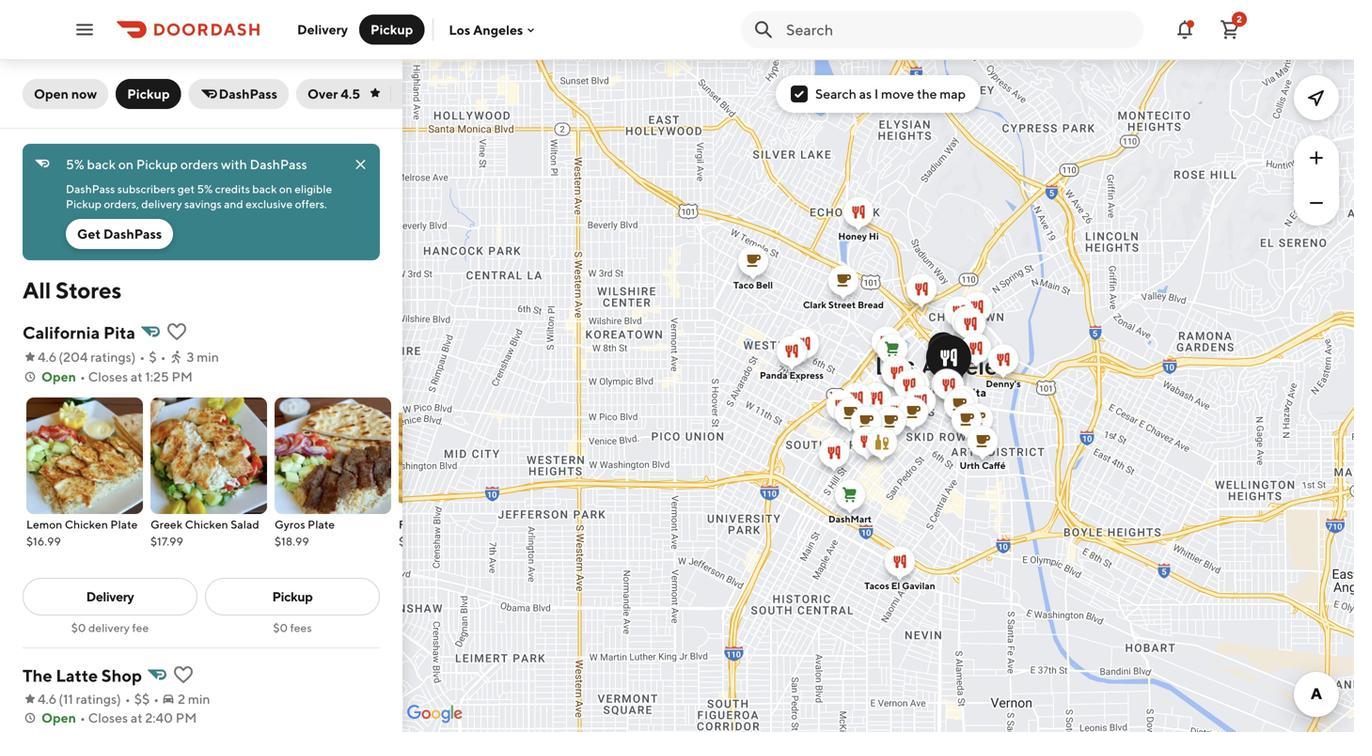 Task type: locate. For each thing, give the bounding box(es) containing it.
dashpass up the "exclusive"
[[250, 157, 307, 172]]

chicken inside greek chicken salad $17.99
[[185, 518, 228, 531]]

2 closes from the top
[[88, 710, 128, 726]]

0 horizontal spatial 2
[[178, 692, 185, 707]]

pickup for the bottom the pickup "button"
[[127, 86, 170, 102]]

denny's
[[986, 378, 1021, 389], [986, 378, 1021, 389]]

california
[[23, 323, 100, 343], [911, 386, 963, 399], [911, 386, 963, 399]]

4.6 for the
[[38, 692, 57, 707]]

plate left greek
[[110, 518, 138, 531]]

1 horizontal spatial $0
[[273, 622, 288, 635]]

open left now
[[34, 86, 69, 102]]

2 plate from the left
[[308, 518, 335, 531]]

1 horizontal spatial plate
[[308, 518, 335, 531]]

click to add this store to your saved list image for the latte shop
[[172, 664, 194, 686]]

closes
[[88, 369, 128, 385], [88, 710, 128, 726]]

fee
[[132, 622, 149, 635]]

chicken right lemon
[[65, 518, 108, 531]]

latte
[[56, 666, 98, 686]]

average rating of 4.6 out of 5 element down the at left
[[23, 690, 57, 709]]

click to add this store to your saved list image up 2 min
[[172, 664, 194, 686]]

bell
[[756, 280, 773, 291], [756, 280, 773, 291]]

0 horizontal spatial )
[[117, 692, 121, 707]]

delivery down delivery link
[[88, 622, 130, 635]]

1 $0 from the left
[[71, 622, 86, 635]]

Search as I move the map checkbox
[[791, 86, 808, 102]]

( down latte
[[59, 692, 63, 707]]

1 horizontal spatial delivery
[[141, 197, 182, 211]]

dashmart
[[828, 514, 872, 525], [828, 514, 872, 525]]

el
[[891, 581, 900, 591], [891, 581, 900, 591]]

average rating of 4.6 out of 5 element for the
[[23, 690, 57, 709]]

1 horizontal spatial back
[[252, 182, 277, 196]]

1 horizontal spatial chicken
[[185, 518, 228, 531]]

dashpass
[[219, 86, 277, 102], [250, 157, 307, 172], [66, 182, 115, 196], [103, 226, 162, 242]]

1 horizontal spatial pickup button
[[359, 15, 424, 45]]

5% down the open now button
[[66, 157, 84, 172]]

pickup inside dashpass subscribers get 5% credits back on eligible pickup orders, delivery savings and exclusive offers.
[[66, 197, 101, 211]]

0 vertical spatial back
[[87, 157, 116, 172]]

average rating of 4.6 out of 5 element
[[23, 348, 57, 367], [23, 690, 57, 709]]

2 ( from the top
[[59, 692, 63, 707]]

pickup up $0 fees
[[272, 589, 313, 605]]

2 at from the top
[[131, 710, 142, 726]]

pickup up get at the left top
[[66, 197, 101, 211]]

1 chicken from the left
[[65, 518, 108, 531]]

plate right gyros
[[308, 518, 335, 531]]

delivery link
[[23, 578, 197, 616]]

0 vertical spatial closes
[[88, 369, 128, 385]]

notification bell image
[[1174, 18, 1196, 41]]

closes down ( 11 ratings ) on the left of the page
[[88, 710, 128, 726]]

closes for pita
[[88, 369, 128, 385]]

delivery for delivery link
[[86, 589, 134, 605]]

1 closes from the top
[[88, 369, 128, 385]]

) for pita
[[131, 349, 136, 365]]

1 at from the top
[[131, 369, 142, 385]]

1 vertical spatial 5%
[[197, 182, 213, 196]]

$0 for pickup
[[273, 622, 288, 635]]

delivery up $0 delivery fee
[[86, 589, 134, 605]]

$0 down delivery link
[[71, 622, 86, 635]]

get
[[77, 226, 101, 242]]

1 horizontal spatial )
[[131, 349, 136, 365]]

1 horizontal spatial 2
[[1237, 14, 1242, 24]]

pm down '3'
[[172, 369, 193, 385]]

1 vertical spatial back
[[252, 182, 277, 196]]

0 vertical spatial on
[[118, 157, 134, 172]]

0 vertical spatial at
[[131, 369, 142, 385]]

at
[[131, 369, 142, 385], [131, 710, 142, 726]]

gavilan
[[902, 581, 935, 591], [902, 581, 935, 591]]

1 vertical spatial delivery
[[86, 589, 134, 605]]

( for california
[[59, 349, 63, 365]]

0 vertical spatial delivery
[[297, 22, 348, 37]]

ratings up open • closes at 1:25 pm
[[91, 349, 131, 365]]

2 right $$
[[178, 692, 185, 707]]

1 vertical spatial average rating of 4.6 out of 5 element
[[23, 690, 57, 709]]

min
[[197, 349, 219, 365], [188, 692, 210, 707]]

open down 11
[[41, 710, 76, 726]]

at left 1:25
[[131, 369, 142, 385]]

1 vertical spatial open
[[41, 369, 76, 385]]

back
[[87, 157, 116, 172], [252, 182, 277, 196]]

2 for 2 min
[[178, 692, 185, 707]]

hi
[[869, 231, 879, 242], [869, 231, 879, 242]]

1 vertical spatial min
[[188, 692, 210, 707]]

) left the • $
[[131, 349, 136, 365]]

• $
[[140, 349, 157, 365]]

average rating of 4.6 out of 5 element for california
[[23, 348, 57, 367]]

back inside dashpass subscribers get 5% credits back on eligible pickup orders, delivery savings and exclusive offers.
[[252, 182, 277, 196]]

delivery up over
[[297, 22, 348, 37]]

0 vertical spatial min
[[197, 349, 219, 365]]

at down • $$
[[131, 710, 142, 726]]

on
[[118, 157, 134, 172], [279, 182, 292, 196]]

click to add this store to your saved list image
[[165, 321, 188, 343], [172, 664, 194, 686]]

204
[[63, 349, 88, 365]]

1 vertical spatial (
[[59, 692, 63, 707]]

angeles
[[473, 22, 523, 37]]

• $$
[[125, 692, 150, 707]]

map
[[940, 86, 966, 102]]

min right $$
[[188, 692, 210, 707]]

chicken left salad
[[185, 518, 228, 531]]

1 vertical spatial click to add this store to your saved list image
[[172, 664, 194, 686]]

closes down ( 204 ratings )
[[88, 369, 128, 385]]

4.6 left 204
[[38, 349, 57, 365]]

• down ( 11 ratings ) on the left of the page
[[80, 710, 85, 726]]

$0 delivery fee
[[71, 622, 149, 635]]

delivery inside button
[[297, 22, 348, 37]]

chicken
[[65, 518, 108, 531], [185, 518, 228, 531]]

urth caffé
[[960, 460, 1006, 471], [960, 460, 1006, 471]]

back up the "exclusive"
[[252, 182, 277, 196]]

tacos
[[864, 581, 889, 591], [864, 581, 889, 591]]

0 vertical spatial 5%
[[66, 157, 84, 172]]

$
[[149, 349, 157, 365]]

0 vertical spatial 2
[[1237, 14, 1242, 24]]

clark street bread
[[803, 299, 884, 310], [803, 299, 884, 310]]

gyros plate image
[[275, 398, 391, 514]]

pickup right now
[[127, 86, 170, 102]]

taco bell
[[733, 280, 773, 291], [733, 280, 773, 291]]

2 vertical spatial open
[[41, 710, 76, 726]]

0 vertical spatial click to add this store to your saved list image
[[165, 321, 188, 343]]

zoom in image
[[1305, 147, 1328, 169]]

open menu image
[[73, 18, 96, 41]]

on up the "exclusive"
[[279, 182, 292, 196]]

5% up savings
[[197, 182, 213, 196]]

1 vertical spatial pickup button
[[116, 79, 181, 109]]

chicken for greek
[[185, 518, 228, 531]]

pm for california pita
[[172, 369, 193, 385]]

ratings for pita
[[91, 349, 131, 365]]

pickup button right now
[[116, 79, 181, 109]]

back up orders,
[[87, 157, 116, 172]]

) left • $$
[[117, 692, 121, 707]]

0 horizontal spatial delivery
[[86, 589, 134, 605]]

2 inside button
[[1237, 14, 1242, 24]]

lemon chicken plate image
[[26, 398, 143, 514]]

2 $0 from the left
[[273, 622, 288, 635]]

11
[[63, 692, 73, 707]]

4.6
[[38, 349, 57, 365], [38, 692, 57, 707]]

2 button
[[1211, 11, 1249, 48]]

pita
[[103, 323, 135, 343], [965, 386, 986, 399], [965, 386, 986, 399]]

0 vertical spatial pm
[[172, 369, 193, 385]]

2 4.6 from the top
[[38, 692, 57, 707]]

dashpass up with
[[219, 86, 277, 102]]

plate
[[110, 518, 138, 531], [308, 518, 335, 531]]

2 average rating of 4.6 out of 5 element from the top
[[23, 690, 57, 709]]

0 vertical spatial )
[[131, 349, 136, 365]]

1 4.6 from the top
[[38, 349, 57, 365]]

delivery for delivery button
[[297, 22, 348, 37]]

click to add this store to your saved list image for california pita
[[165, 321, 188, 343]]

0 horizontal spatial on
[[118, 157, 134, 172]]

pickup up subscribers
[[136, 157, 178, 172]]

greek
[[150, 518, 183, 531]]

1 vertical spatial 2
[[178, 692, 185, 707]]

1 vertical spatial closes
[[88, 710, 128, 726]]

search
[[815, 86, 857, 102]]

orders,
[[104, 197, 139, 211]]

0 horizontal spatial chicken
[[65, 518, 108, 531]]

0 vertical spatial average rating of 4.6 out of 5 element
[[23, 348, 57, 367]]

open
[[34, 86, 69, 102], [41, 369, 76, 385], [41, 710, 76, 726]]

1 items, open order cart image
[[1219, 18, 1241, 41]]

move
[[881, 86, 914, 102]]

0 horizontal spatial pickup button
[[116, 79, 181, 109]]

fries
[[438, 518, 463, 531]]

1 vertical spatial at
[[131, 710, 142, 726]]

delivery inside dashpass subscribers get 5% credits back on eligible pickup orders, delivery savings and exclusive offers.
[[141, 197, 182, 211]]

honey
[[838, 231, 867, 242], [838, 231, 867, 242]]

1 plate from the left
[[110, 518, 138, 531]]

2 chicken from the left
[[185, 518, 228, 531]]

min right '3'
[[197, 349, 219, 365]]

0 vertical spatial (
[[59, 349, 63, 365]]

open down 204
[[41, 369, 76, 385]]

pm down 2 min
[[176, 710, 197, 726]]

pm
[[172, 369, 193, 385], [176, 710, 197, 726]]

bread
[[858, 299, 884, 310], [858, 299, 884, 310]]

on up subscribers
[[118, 157, 134, 172]]

1 vertical spatial delivery
[[88, 622, 130, 635]]

dashpass down orders,
[[103, 226, 162, 242]]

2 right the "notification bell" image
[[1237, 14, 1242, 24]]

0 vertical spatial 4.6
[[38, 349, 57, 365]]

1 horizontal spatial 5%
[[197, 182, 213, 196]]

delivery
[[141, 197, 182, 211], [88, 622, 130, 635]]

$0 fees
[[273, 622, 312, 635]]

map region
[[384, 0, 1354, 733]]

french
[[399, 518, 435, 531]]

honey hi
[[838, 231, 879, 242], [838, 231, 879, 242]]

click to add this store to your saved list image up '3'
[[165, 321, 188, 343]]

• left $$
[[125, 692, 130, 707]]

0 vertical spatial ratings
[[91, 349, 131, 365]]

ratings down the latte shop
[[76, 692, 117, 707]]

1 vertical spatial on
[[279, 182, 292, 196]]

1 vertical spatial 4.6
[[38, 692, 57, 707]]

(
[[59, 349, 63, 365], [59, 692, 63, 707]]

chicken for lemon
[[65, 518, 108, 531]]

delivery down subscribers
[[141, 197, 182, 211]]

3
[[187, 349, 194, 365]]

panda
[[760, 370, 788, 381], [760, 370, 788, 381]]

plate inside lemon chicken plate $16.99
[[110, 518, 138, 531]]

street
[[828, 299, 856, 310], [828, 299, 856, 310]]

i
[[874, 86, 879, 102]]

eligible
[[295, 182, 332, 196]]

0 vertical spatial open
[[34, 86, 69, 102]]

3 min
[[187, 349, 219, 365]]

chicken inside lemon chicken plate $16.99
[[65, 518, 108, 531]]

los angeles
[[449, 22, 523, 37]]

1 horizontal spatial delivery
[[297, 22, 348, 37]]

caffé
[[982, 460, 1006, 471], [982, 460, 1006, 471]]

pickup button left los
[[359, 15, 424, 45]]

and
[[224, 197, 243, 211]]

1 vertical spatial ratings
[[76, 692, 117, 707]]

greek chicken salad $17.99
[[150, 518, 259, 548]]

1 vertical spatial )
[[117, 692, 121, 707]]

1 average rating of 4.6 out of 5 element from the top
[[23, 348, 57, 367]]

1 horizontal spatial on
[[279, 182, 292, 196]]

( down the "california pita"
[[59, 349, 63, 365]]

4.6 left 11
[[38, 692, 57, 707]]

min for the latte shop
[[188, 692, 210, 707]]

offers.
[[295, 197, 327, 211]]

lemon
[[26, 518, 62, 531]]

california pita denny's
[[911, 378, 1021, 399], [911, 378, 1021, 399]]

delivery
[[297, 22, 348, 37], [86, 589, 134, 605]]

$0 left fees
[[273, 622, 288, 635]]

( 11 ratings )
[[59, 692, 121, 707]]

1 vertical spatial pm
[[176, 710, 197, 726]]

$0
[[71, 622, 86, 635], [273, 622, 288, 635]]

average rating of 4.6 out of 5 element left 204
[[23, 348, 57, 367]]

0 horizontal spatial plate
[[110, 518, 138, 531]]

pickup left los
[[371, 22, 413, 37]]

dashpass up orders,
[[66, 182, 115, 196]]

0 vertical spatial delivery
[[141, 197, 182, 211]]

panda express dashmart
[[760, 370, 872, 525], [760, 370, 872, 525]]

pickup for pickup link
[[272, 589, 313, 605]]

1 ( from the top
[[59, 349, 63, 365]]

0 horizontal spatial $0
[[71, 622, 86, 635]]

now
[[71, 86, 97, 102]]

0 vertical spatial pickup button
[[359, 15, 424, 45]]

at for california pita
[[131, 369, 142, 385]]



Task type: describe. For each thing, give the bounding box(es) containing it.
2 min
[[178, 692, 210, 707]]

pickup for the pickup "button" to the right
[[371, 22, 413, 37]]

zoom out image
[[1305, 192, 1328, 214]]

savings
[[184, 197, 222, 211]]

as
[[859, 86, 872, 102]]

search as i move the map
[[815, 86, 966, 102]]

subscribers
[[117, 182, 175, 196]]

orders
[[180, 157, 218, 172]]

min for california pita
[[197, 349, 219, 365]]

the
[[23, 666, 52, 686]]

2:40
[[145, 710, 173, 726]]

los
[[449, 22, 470, 37]]

on inside dashpass subscribers get 5% credits back on eligible pickup orders, delivery savings and exclusive offers.
[[279, 182, 292, 196]]

4.6 for california
[[38, 349, 57, 365]]

over
[[307, 86, 338, 102]]

gyros
[[275, 518, 305, 531]]

over 4.5
[[307, 86, 360, 102]]

$0 for delivery
[[71, 622, 86, 635]]

0 horizontal spatial delivery
[[88, 622, 130, 635]]

dashpass inside dashpass subscribers get 5% credits back on eligible pickup orders, delivery savings and exclusive offers.
[[66, 182, 115, 196]]

open for california
[[41, 369, 76, 385]]

powered by google image
[[407, 705, 463, 724]]

credits
[[215, 182, 250, 196]]

the latte shop
[[23, 666, 142, 686]]

get dashpass button
[[66, 219, 173, 249]]

• right $$
[[153, 692, 159, 707]]

• right $
[[160, 349, 166, 365]]

2 for 2
[[1237, 14, 1242, 24]]

( 204 ratings )
[[59, 349, 136, 365]]

with
[[221, 157, 247, 172]]

$18.99
[[275, 535, 309, 548]]

california pita
[[23, 323, 135, 343]]

$17.99
[[150, 535, 183, 548]]

pickup link
[[205, 578, 380, 616]]

recenter the map image
[[1305, 87, 1328, 109]]

dashpass button
[[189, 79, 289, 109]]

open • closes at 2:40 pm
[[41, 710, 197, 726]]

open • closes at 1:25 pm
[[41, 369, 193, 385]]

open now
[[34, 86, 97, 102]]

french fries $4.99
[[399, 518, 463, 548]]

open now button
[[23, 79, 108, 109]]

over 4.5 button
[[296, 79, 421, 109]]

1:25
[[145, 369, 169, 385]]

$$
[[134, 692, 150, 707]]

fees
[[290, 622, 312, 635]]

0 horizontal spatial back
[[87, 157, 116, 172]]

pm for the latte shop
[[176, 710, 197, 726]]

$16.99
[[26, 535, 61, 548]]

delivery button
[[286, 15, 359, 45]]

open for the
[[41, 710, 76, 726]]

the
[[917, 86, 937, 102]]

( for the
[[59, 692, 63, 707]]

• down 204
[[80, 369, 85, 385]]

all
[[23, 277, 51, 304]]

plate inside gyros plate $18.99
[[308, 518, 335, 531]]

dashpass subscribers get 5% credits back on eligible pickup orders, delivery savings and exclusive offers.
[[66, 182, 334, 211]]

exclusive
[[246, 197, 293, 211]]

closes for latte
[[88, 710, 128, 726]]

get
[[178, 182, 195, 196]]

salad
[[231, 518, 259, 531]]

shop
[[101, 666, 142, 686]]

lemon chicken plate $16.99
[[26, 518, 138, 548]]

open inside button
[[34, 86, 69, 102]]

gyros plate $18.99
[[275, 518, 335, 548]]

los angeles button
[[449, 22, 538, 37]]

stores
[[55, 277, 122, 304]]

at for the latte shop
[[131, 710, 142, 726]]

) for latte
[[117, 692, 121, 707]]

get dashpass
[[77, 226, 162, 242]]

Store search: begin typing to search for stores available on DoorDash text field
[[786, 19, 1132, 40]]

• left $
[[140, 349, 145, 365]]

$4.99
[[399, 535, 429, 548]]

5% inside dashpass subscribers get 5% credits back on eligible pickup orders, delivery savings and exclusive offers.
[[197, 182, 213, 196]]

all stores
[[23, 277, 122, 304]]

ratings for latte
[[76, 692, 117, 707]]

greek chicken salad image
[[150, 398, 267, 514]]

4.5
[[341, 86, 360, 102]]

5% back on pickup orders with dashpass
[[66, 157, 307, 172]]

0 horizontal spatial 5%
[[66, 157, 84, 172]]



Task type: vqa. For each thing, say whether or not it's contained in the screenshot.
FROM
no



